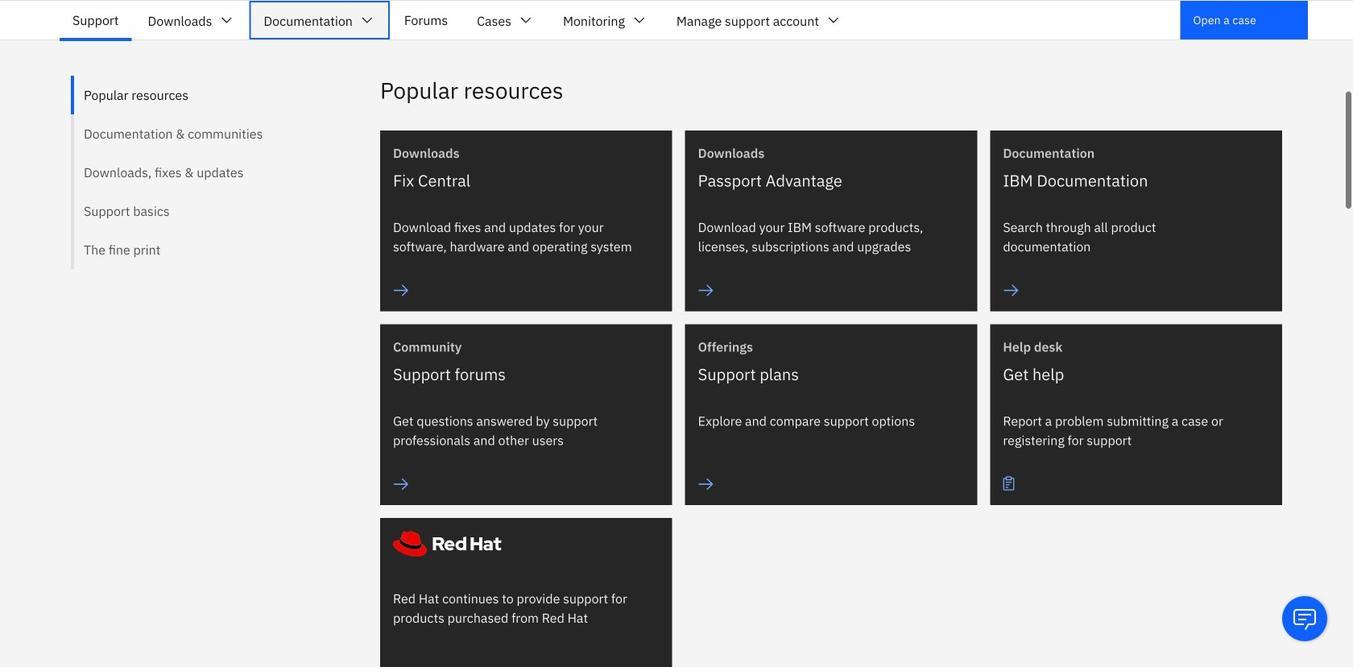 Task type: locate. For each thing, give the bounding box(es) containing it.
explore and compare support options region
[[685, 324, 978, 505]]

report a problem submitting a case or registering for support region
[[991, 324, 1283, 505]]

get questions answered by support professionals and other users region
[[380, 324, 673, 505]]

red hat continues to provide support for products purchased from red hat region
[[380, 518, 673, 667]]

download your ibm software products, licenses, subscriptions and upgrades region
[[685, 131, 978, 311]]

download fixes and updates for your software, hardware and operating system region
[[380, 131, 673, 311]]

menu bar
[[58, 1, 856, 39]]



Task type: describe. For each thing, give the bounding box(es) containing it.
search through all product documentation region
[[991, 131, 1283, 311]]

open the chat window image
[[1292, 606, 1318, 632]]



Task type: vqa. For each thing, say whether or not it's contained in the screenshot.
Let's talk element
no



